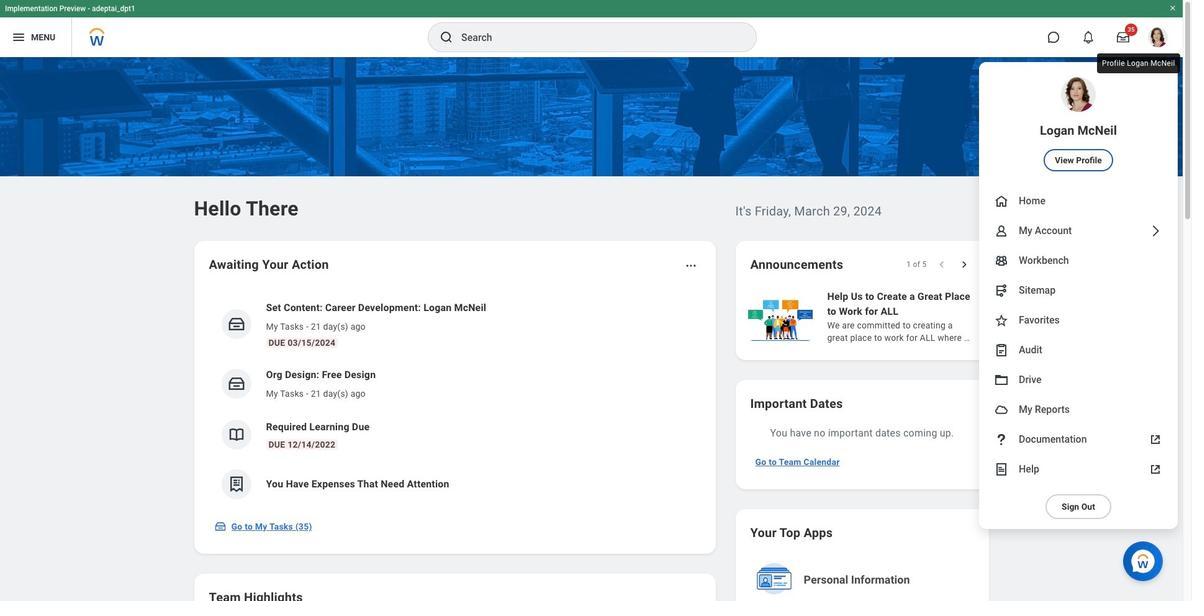 Task type: describe. For each thing, give the bounding box(es) containing it.
user image
[[994, 224, 1009, 238]]

0 horizontal spatial list
[[209, 291, 701, 509]]

folder open image
[[994, 373, 1009, 388]]

1 menu item from the top
[[979, 62, 1178, 186]]

question image
[[994, 432, 1009, 447]]

1 horizontal spatial list
[[746, 288, 1192, 345]]

search image
[[439, 30, 454, 45]]

11 menu item from the top
[[979, 455, 1178, 484]]

7 menu item from the top
[[979, 335, 1178, 365]]

ext link image
[[1148, 432, 1163, 447]]

justify image
[[11, 30, 26, 45]]

2 menu item from the top
[[979, 186, 1178, 216]]

endpoints image
[[994, 283, 1009, 298]]

ext link image
[[1148, 462, 1163, 477]]

8 menu item from the top
[[979, 365, 1178, 395]]

star image
[[994, 313, 1009, 328]]

10 menu item from the top
[[979, 425, 1178, 455]]

6 menu item from the top
[[979, 306, 1178, 335]]



Task type: locate. For each thing, give the bounding box(es) containing it.
0 vertical spatial inbox image
[[227, 315, 246, 333]]

tooltip
[[1095, 51, 1183, 76]]

avatar image
[[994, 402, 1009, 417]]

9 menu item from the top
[[979, 395, 1178, 425]]

inbox image
[[227, 315, 246, 333], [214, 520, 226, 533]]

3 menu item from the top
[[979, 216, 1178, 246]]

dashboard expenses image
[[227, 475, 246, 494]]

inbox large image
[[1117, 31, 1130, 43]]

inbox image
[[227, 374, 246, 393]]

main content
[[0, 57, 1192, 601]]

5 menu item from the top
[[979, 276, 1178, 306]]

list
[[746, 288, 1192, 345], [209, 291, 701, 509]]

1 horizontal spatial inbox image
[[227, 315, 246, 333]]

chevron right image
[[1148, 224, 1163, 238]]

contact card matrix manager image
[[994, 253, 1009, 268]]

chevron left small image
[[936, 258, 948, 271]]

Search Workday  search field
[[461, 24, 731, 51]]

status
[[907, 260, 927, 270]]

related actions image
[[685, 260, 697, 272]]

paste image
[[994, 343, 1009, 358]]

menu
[[979, 62, 1178, 529]]

notifications large image
[[1082, 31, 1095, 43]]

0 horizontal spatial inbox image
[[214, 520, 226, 533]]

document image
[[994, 462, 1009, 477]]

chevron right small image
[[958, 258, 970, 271]]

1 vertical spatial inbox image
[[214, 520, 226, 533]]

4 menu item from the top
[[979, 246, 1178, 276]]

book open image
[[227, 425, 246, 444]]

home image
[[994, 194, 1009, 209]]

logan mcneil image
[[1148, 27, 1168, 47]]

close environment banner image
[[1169, 4, 1177, 12]]

banner
[[0, 0, 1183, 529]]

menu item
[[979, 62, 1178, 186], [979, 186, 1178, 216], [979, 216, 1178, 246], [979, 246, 1178, 276], [979, 276, 1178, 306], [979, 306, 1178, 335], [979, 335, 1178, 365], [979, 365, 1178, 395], [979, 395, 1178, 425], [979, 425, 1178, 455], [979, 455, 1178, 484]]



Task type: vqa. For each thing, say whether or not it's contained in the screenshot.
"Analyst" within Julia Brant Sales Compensation Analyst
no



